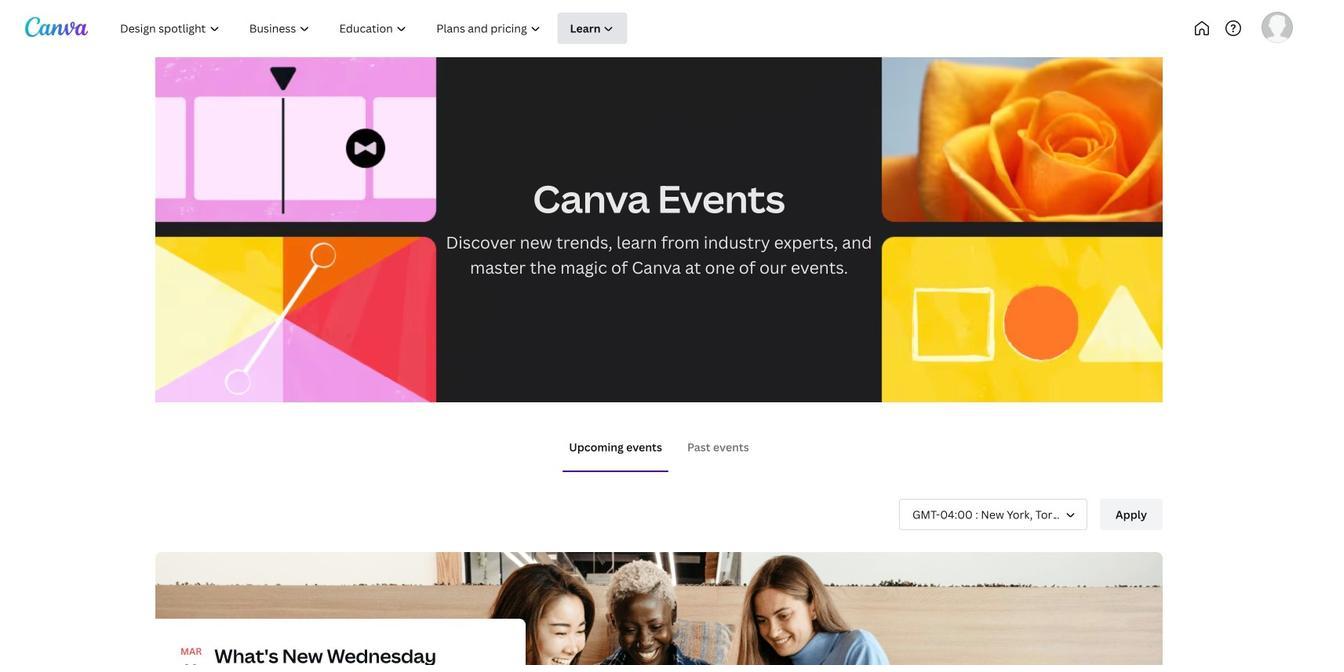 Task type: locate. For each thing, give the bounding box(es) containing it.
top level navigation element
[[107, 13, 681, 44]]



Task type: vqa. For each thing, say whether or not it's contained in the screenshot.
ATTENTION
no



